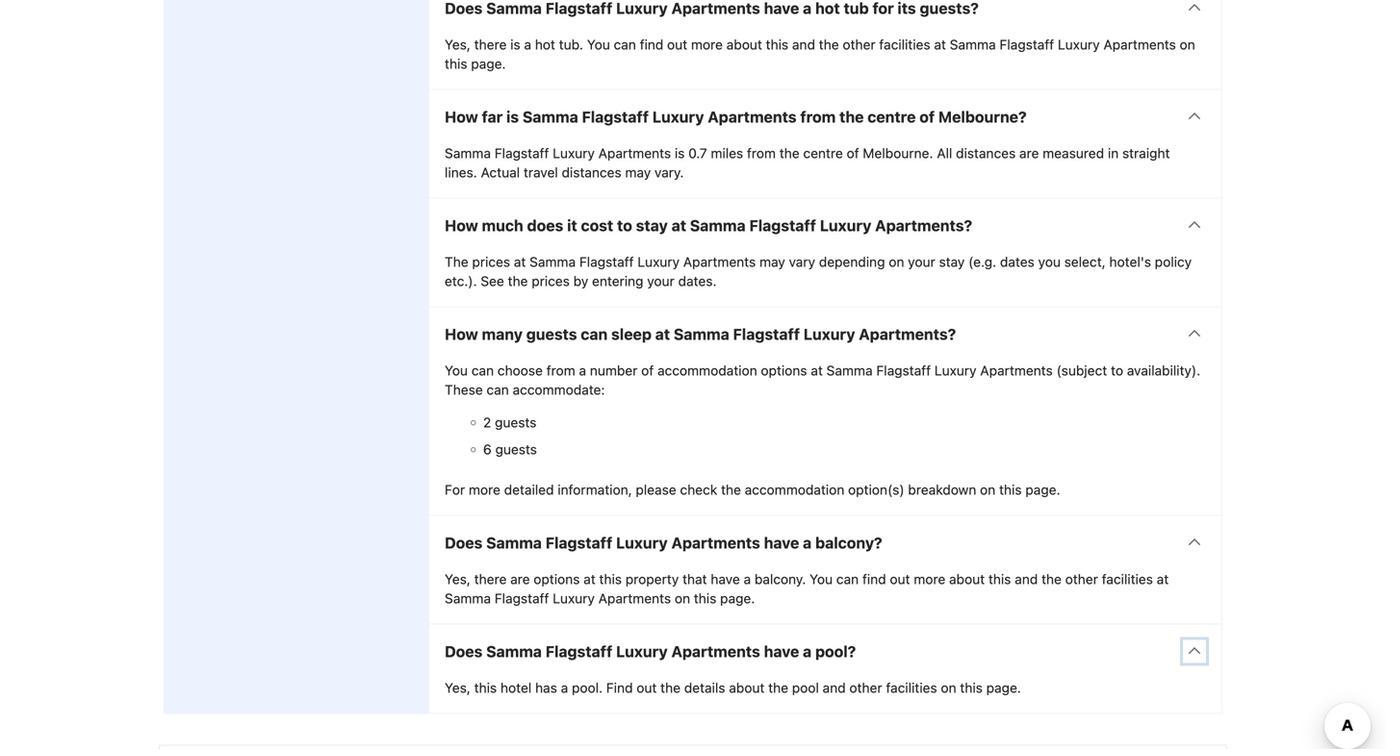 Task type: vqa. For each thing, say whether or not it's contained in the screenshot.
District's "from"
no



Task type: describe. For each thing, give the bounding box(es) containing it.
choose
[[498, 363, 543, 379]]

select,
[[1064, 254, 1106, 270]]

find
[[606, 680, 633, 696]]

does samma flagstaff luxury apartments have a balcony?
[[445, 534, 882, 552]]

detailed
[[504, 482, 554, 498]]

please
[[636, 482, 676, 498]]

does samma flagstaff luxury apartments have a balcony? button
[[429, 516, 1221, 570]]

number
[[590, 363, 638, 379]]

2 vertical spatial other
[[849, 680, 882, 696]]

does samma flagstaff luxury apartments have a pool?
[[445, 643, 856, 661]]

of for melbourne?
[[920, 108, 935, 126]]

pool
[[792, 680, 819, 696]]

0 horizontal spatial distances
[[562, 165, 621, 180]]

flagstaff up vary
[[749, 217, 816, 235]]

page. inside yes, there is a hot tub. you can find out more about this and the other facilities at samma flagstaff luxury apartments on this page.
[[471, 56, 506, 72]]

from inside you can choose from a number of accommodation options at samma flagstaff luxury apartments (subject to availability). these can accommodate:
[[546, 363, 575, 379]]

samma inside you can choose from a number of accommodation options at samma flagstaff luxury apartments (subject to availability). these can accommodate:
[[826, 363, 873, 379]]

apartments? inside dropdown button
[[859, 325, 956, 344]]

dates.
[[678, 273, 717, 289]]

can down choose
[[487, 382, 509, 398]]

2
[[483, 415, 491, 431]]

does for does samma flagstaff luxury apartments have a balcony?
[[445, 534, 483, 552]]

it
[[567, 217, 577, 235]]

hotel
[[501, 680, 532, 696]]

straight
[[1122, 145, 1170, 161]]

check
[[680, 482, 717, 498]]

have for balcony?
[[764, 534, 799, 552]]

option(s)
[[848, 482, 904, 498]]

does
[[527, 217, 563, 235]]

from for apartments
[[800, 108, 836, 126]]

other inside 'yes, there are options at this property that have a balcony. you can find out more about this and the other facilities at samma flagstaff luxury apartments on this page.'
[[1065, 572, 1098, 588]]

find inside yes, there is a hot tub. you can find out more about this and the other facilities at samma flagstaff luxury apartments on this page.
[[640, 37, 664, 52]]

you
[[1038, 254, 1061, 270]]

yes, for does samma flagstaff luxury apartments have a pool?
[[445, 680, 471, 696]]

the inside the prices at samma flagstaff luxury apartments may vary depending on your stay (e.g. dates you select, hotel's policy etc.). see the prices by entering your dates.
[[508, 273, 528, 289]]

there for page.
[[474, 37, 507, 52]]

measured
[[1043, 145, 1104, 161]]

there for flagstaff
[[474, 572, 507, 588]]

tub.
[[559, 37, 583, 52]]

is inside samma flagstaff luxury apartments is 0.7 miles from the centre of melbourne. all distances are measured in straight lines. actual travel distances may vary.
[[675, 145, 685, 161]]

page. inside 'yes, there are options at this property that have a balcony. you can find out more about this and the other facilities at samma flagstaff luxury apartments on this page.'
[[720, 591, 755, 607]]

the prices at samma flagstaff luxury apartments may vary depending on your stay (e.g. dates you select, hotel's policy etc.). see the prices by entering your dates.
[[445, 254, 1192, 289]]

are inside samma flagstaff luxury apartments is 0.7 miles from the centre of melbourne. all distances are measured in straight lines. actual travel distances may vary.
[[1019, 145, 1039, 161]]

find inside 'yes, there are options at this property that have a balcony. you can find out more about this and the other facilities at samma flagstaff luxury apartments on this page.'
[[862, 572, 886, 588]]

much
[[482, 217, 523, 235]]

how for how far is samma flagstaff luxury apartments from the centre of melbourne?
[[445, 108, 478, 126]]

how far is samma flagstaff luxury apartments from the centre of melbourne?
[[445, 108, 1027, 126]]

on inside the prices at samma flagstaff luxury apartments may vary depending on your stay (e.g. dates you select, hotel's policy etc.). see the prices by entering your dates.
[[889, 254, 904, 270]]

for
[[445, 482, 465, 498]]

may inside the prices at samma flagstaff luxury apartments may vary depending on your stay (e.g. dates you select, hotel's policy etc.). see the prices by entering your dates.
[[759, 254, 785, 270]]

1 horizontal spatial prices
[[532, 273, 570, 289]]

luxury inside the prices at samma flagstaff luxury apartments may vary depending on your stay (e.g. dates you select, hotel's policy etc.). see the prices by entering your dates.
[[638, 254, 680, 270]]

yes, inside yes, there is a hot tub. you can find out more about this and the other facilities at samma flagstaff luxury apartments on this page.
[[445, 37, 471, 52]]

are inside 'yes, there are options at this property that have a balcony. you can find out more about this and the other facilities at samma flagstaff luxury apartments on this page.'
[[510, 572, 530, 588]]

apartments inside 'yes, there are options at this property that have a balcony. you can find out more about this and the other facilities at samma flagstaff luxury apartments on this page.'
[[598, 591, 671, 607]]

luxury inside dropdown button
[[804, 325, 855, 344]]

of for melbourne.
[[847, 145, 859, 161]]

has
[[535, 680, 557, 696]]

2 vertical spatial out
[[637, 680, 657, 696]]

at inside yes, there is a hot tub. you can find out more about this and the other facilities at samma flagstaff luxury apartments on this page.
[[934, 37, 946, 52]]

etc.).
[[445, 273, 477, 289]]

luxury inside yes, there is a hot tub. you can find out more about this and the other facilities at samma flagstaff luxury apartments on this page.
[[1058, 37, 1100, 52]]

facilities inside 'yes, there are options at this property that have a balcony. you can find out more about this and the other facilities at samma flagstaff luxury apartments on this page.'
[[1102, 572, 1153, 588]]

balcony.
[[755, 572, 806, 588]]

entering
[[592, 273, 643, 289]]

you inside you can choose from a number of accommodation options at samma flagstaff luxury apartments (subject to availability). these can accommodate:
[[445, 363, 468, 379]]

the inside samma flagstaff luxury apartments is 0.7 miles from the centre of melbourne. all distances are measured in straight lines. actual travel distances may vary.
[[779, 145, 800, 161]]

about inside 'yes, there are options at this property that have a balcony. you can find out more about this and the other facilities at samma flagstaff luxury apartments on this page.'
[[949, 572, 985, 588]]

the inside yes, there is a hot tub. you can find out more about this and the other facilities at samma flagstaff luxury apartments on this page.
[[819, 37, 839, 52]]

1 vertical spatial more
[[469, 482, 500, 498]]

that
[[682, 572, 707, 588]]

6
[[483, 442, 492, 458]]

1 vertical spatial your
[[647, 273, 675, 289]]

0.7
[[688, 145, 707, 161]]

the
[[445, 254, 468, 270]]

yes, for does samma flagstaff luxury apartments have a balcony?
[[445, 572, 471, 588]]

apartments inside you can choose from a number of accommodation options at samma flagstaff luxury apartments (subject to availability). these can accommodate:
[[980, 363, 1053, 379]]

property
[[625, 572, 679, 588]]

flagstaff inside samma flagstaff luxury apartments is 0.7 miles from the centre of melbourne. all distances are measured in straight lines. actual travel distances may vary.
[[495, 145, 549, 161]]

luxury inside you can choose from a number of accommodation options at samma flagstaff luxury apartments (subject to availability). these can accommodate:
[[934, 363, 977, 379]]

2 vertical spatial facilities
[[886, 680, 937, 696]]

how for how many guests can sleep at samma flagstaff luxury apartments?
[[445, 325, 478, 344]]

stay inside dropdown button
[[636, 217, 668, 235]]

luxury inside 'yes, there are options at this property that have a balcony. you can find out more about this and the other facilities at samma flagstaff luxury apartments on this page.'
[[553, 591, 595, 607]]

yes, there is a hot tub. you can find out more about this and the other facilities at samma flagstaff luxury apartments on this page.
[[445, 37, 1195, 72]]

0 vertical spatial prices
[[472, 254, 510, 270]]

hot
[[535, 37, 555, 52]]

is for there
[[510, 37, 520, 52]]

centre for melbourne.
[[803, 145, 843, 161]]

see
[[481, 273, 504, 289]]

you inside yes, there is a hot tub. you can find out more about this and the other facilities at samma flagstaff luxury apartments on this page.
[[587, 37, 610, 52]]

at inside the prices at samma flagstaff luxury apartments may vary depending on your stay (e.g. dates you select, hotel's policy etc.). see the prices by entering your dates.
[[514, 254, 526, 270]]

accommodation for options
[[657, 363, 757, 379]]

vary
[[789, 254, 815, 270]]

lines.
[[445, 165, 477, 180]]

a inside you can choose from a number of accommodation options at samma flagstaff luxury apartments (subject to availability). these can accommodate:
[[579, 363, 586, 379]]

on inside yes, there is a hot tub. you can find out more about this and the other facilities at samma flagstaff luxury apartments on this page.
[[1180, 37, 1195, 52]]

many
[[482, 325, 523, 344]]

have for pool?
[[764, 643, 799, 661]]

2 vertical spatial about
[[729, 680, 765, 696]]

information,
[[558, 482, 632, 498]]

samma inside yes, there is a hot tub. you can find out more about this and the other facilities at samma flagstaff luxury apartments on this page.
[[950, 37, 996, 52]]

details
[[684, 680, 725, 696]]

is for far
[[506, 108, 519, 126]]

melbourne.
[[863, 145, 933, 161]]

you inside 'yes, there are options at this property that have a balcony. you can find out more about this and the other facilities at samma flagstaff luxury apartments on this page.'
[[810, 572, 833, 588]]

dates
[[1000, 254, 1035, 270]]



Task type: locate. For each thing, give the bounding box(es) containing it.
1 horizontal spatial of
[[847, 145, 859, 161]]

yes, inside 'yes, there are options at this property that have a balcony. you can find out more about this and the other facilities at samma flagstaff luxury apartments on this page.'
[[445, 572, 471, 588]]

0 horizontal spatial prices
[[472, 254, 510, 270]]

is
[[510, 37, 520, 52], [506, 108, 519, 126], [675, 145, 685, 161]]

1 vertical spatial how
[[445, 217, 478, 235]]

1 horizontal spatial to
[[1111, 363, 1123, 379]]

can inside dropdown button
[[581, 325, 608, 344]]

apartments inside the prices at samma flagstaff luxury apartments may vary depending on your stay (e.g. dates you select, hotel's policy etc.). see the prices by entering your dates.
[[683, 254, 756, 270]]

1 horizontal spatial more
[[691, 37, 723, 52]]

0 vertical spatial to
[[617, 217, 632, 235]]

have right that
[[711, 572, 740, 588]]

0 vertical spatial are
[[1019, 145, 1039, 161]]

have inside 'yes, there are options at this property that have a balcony. you can find out more about this and the other facilities at samma flagstaff luxury apartments on this page.'
[[711, 572, 740, 588]]

for more detailed information, please check the accommodation option(s) breakdown on this page.
[[445, 482, 1060, 498]]

1 horizontal spatial may
[[759, 254, 785, 270]]

stay inside the prices at samma flagstaff luxury apartments may vary depending on your stay (e.g. dates you select, hotel's policy etc.). see the prices by entering your dates.
[[939, 254, 965, 270]]

how left the many
[[445, 325, 478, 344]]

pool?
[[815, 643, 856, 661]]

1 horizontal spatial and
[[823, 680, 846, 696]]

how many guests can sleep at samma flagstaff luxury apartments?
[[445, 325, 956, 344]]

1 horizontal spatial you
[[587, 37, 610, 52]]

1 vertical spatial facilities
[[1102, 572, 1153, 588]]

to right the cost on the left top of page
[[617, 217, 632, 235]]

are down detailed
[[510, 572, 530, 588]]

of left melbourne.
[[847, 145, 859, 161]]

the inside 'yes, there are options at this property that have a balcony. you can find out more about this and the other facilities at samma flagstaff luxury apartments on this page.'
[[1042, 572, 1062, 588]]

is right the far
[[506, 108, 519, 126]]

1 vertical spatial options
[[534, 572, 580, 588]]

flagstaff up entering
[[579, 254, 634, 270]]

of
[[920, 108, 935, 126], [847, 145, 859, 161], [641, 363, 654, 379]]

1 vertical spatial centre
[[803, 145, 843, 161]]

more
[[691, 37, 723, 52], [469, 482, 500, 498], [914, 572, 945, 588]]

pool.
[[572, 680, 603, 696]]

a right 'has'
[[561, 680, 568, 696]]

stay right the cost on the left top of page
[[636, 217, 668, 235]]

from inside samma flagstaff luxury apartments is 0.7 miles from the centre of melbourne. all distances are measured in straight lines. actual travel distances may vary.
[[747, 145, 776, 161]]

hotel's
[[1109, 254, 1151, 270]]

the inside dropdown button
[[839, 108, 864, 126]]

0 horizontal spatial are
[[510, 572, 530, 588]]

options
[[761, 363, 807, 379], [534, 572, 580, 588]]

0 vertical spatial stay
[[636, 217, 668, 235]]

find down balcony?
[[862, 572, 886, 588]]

stay
[[636, 217, 668, 235], [939, 254, 965, 270]]

flagstaff up you can choose from a number of accommodation options at samma flagstaff luxury apartments (subject to availability). these can accommodate:
[[733, 325, 800, 344]]

2 vertical spatial have
[[764, 643, 799, 661]]

a left balcony.
[[744, 572, 751, 588]]

1 vertical spatial prices
[[532, 273, 570, 289]]

guests up choose
[[526, 325, 577, 344]]

yes, this hotel has a pool. find out the details about the pool and other facilities on this page.
[[445, 680, 1021, 696]]

to inside you can choose from a number of accommodation options at samma flagstaff luxury apartments (subject to availability). these can accommodate:
[[1111, 363, 1123, 379]]

can up these
[[471, 363, 494, 379]]

out up how far is samma flagstaff luxury apartments from the centre of melbourne?
[[667, 37, 687, 52]]

1 vertical spatial guests
[[495, 415, 537, 431]]

are left measured at the right of page
[[1019, 145, 1039, 161]]

options down detailed
[[534, 572, 580, 588]]

2 vertical spatial is
[[675, 145, 685, 161]]

2 horizontal spatial of
[[920, 108, 935, 126]]

is inside yes, there is a hot tub. you can find out more about this and the other facilities at samma flagstaff luxury apartments on this page.
[[510, 37, 520, 52]]

0 vertical spatial is
[[510, 37, 520, 52]]

centre down how far is samma flagstaff luxury apartments from the centre of melbourne? dropdown button
[[803, 145, 843, 161]]

how far is samma flagstaff luxury apartments from the centre of melbourne? button
[[429, 90, 1221, 144]]

0 vertical spatial and
[[792, 37, 815, 52]]

2 vertical spatial yes,
[[445, 680, 471, 696]]

is left the hot
[[510, 37, 520, 52]]

samma inside samma flagstaff luxury apartments is 0.7 miles from the centre of melbourne. all distances are measured in straight lines. actual travel distances may vary.
[[445, 145, 491, 161]]

a left the hot
[[524, 37, 531, 52]]

policy
[[1155, 254, 1192, 270]]

apartments? down depending
[[859, 325, 956, 344]]

how many guests can sleep at samma flagstaff luxury apartments? button
[[429, 307, 1221, 361]]

flagstaff up travel
[[495, 145, 549, 161]]

2 does from the top
[[445, 643, 483, 661]]

0 horizontal spatial your
[[647, 273, 675, 289]]

may
[[625, 165, 651, 180], [759, 254, 785, 270]]

travel
[[524, 165, 558, 180]]

0 vertical spatial more
[[691, 37, 723, 52]]

1 how from the top
[[445, 108, 478, 126]]

2 horizontal spatial from
[[800, 108, 836, 126]]

how up the
[[445, 217, 478, 235]]

samma inside the prices at samma flagstaff luxury apartments may vary depending on your stay (e.g. dates you select, hotel's policy etc.). see the prices by entering your dates.
[[530, 254, 576, 270]]

0 horizontal spatial may
[[625, 165, 651, 180]]

centre inside samma flagstaff luxury apartments is 0.7 miles from the centre of melbourne. all distances are measured in straight lines. actual travel distances may vary.
[[803, 145, 843, 161]]

out down does samma flagstaff luxury apartments have a balcony? dropdown button
[[890, 572, 910, 588]]

to inside dropdown button
[[617, 217, 632, 235]]

samma inside dropdown button
[[674, 325, 729, 344]]

how inside dropdown button
[[445, 325, 478, 344]]

find
[[640, 37, 664, 52], [862, 572, 886, 588]]

1 vertical spatial about
[[949, 572, 985, 588]]

how left the far
[[445, 108, 478, 126]]

1 vertical spatial to
[[1111, 363, 1123, 379]]

can right tub.
[[614, 37, 636, 52]]

0 vertical spatial have
[[764, 534, 799, 552]]

2 guests
[[483, 415, 537, 431]]

can
[[614, 37, 636, 52], [581, 325, 608, 344], [471, 363, 494, 379], [487, 382, 509, 398], [836, 572, 859, 588]]

2 vertical spatial of
[[641, 363, 654, 379]]

2 horizontal spatial you
[[810, 572, 833, 588]]

a
[[524, 37, 531, 52], [579, 363, 586, 379], [803, 534, 812, 552], [744, 572, 751, 588], [803, 643, 812, 661], [561, 680, 568, 696]]

0 vertical spatial from
[[800, 108, 836, 126]]

apartments inside yes, there is a hot tub. you can find out more about this and the other facilities at samma flagstaff luxury apartments on this page.
[[1104, 37, 1176, 52]]

accordion control element
[[428, 0, 1222, 715]]

flagstaff inside dropdown button
[[733, 325, 800, 344]]

more inside yes, there is a hot tub. you can find out more about this and the other facilities at samma flagstaff luxury apartments on this page.
[[691, 37, 723, 52]]

flagstaff inside the prices at samma flagstaff luxury apartments may vary depending on your stay (e.g. dates you select, hotel's policy etc.). see the prices by entering your dates.
[[579, 254, 634, 270]]

actual
[[481, 165, 520, 180]]

and
[[792, 37, 815, 52], [1015, 572, 1038, 588], [823, 680, 846, 696]]

3 how from the top
[[445, 325, 478, 344]]

have
[[764, 534, 799, 552], [711, 572, 740, 588], [764, 643, 799, 661]]

0 vertical spatial distances
[[956, 145, 1016, 161]]

0 vertical spatial guests
[[526, 325, 577, 344]]

from
[[800, 108, 836, 126], [747, 145, 776, 161], [546, 363, 575, 379]]

apartments?
[[875, 217, 972, 235], [859, 325, 956, 344]]

1 vertical spatial out
[[890, 572, 910, 588]]

0 horizontal spatial find
[[640, 37, 664, 52]]

may left vary
[[759, 254, 785, 270]]

flagstaff up melbourne?
[[1000, 37, 1054, 52]]

there inside yes, there is a hot tub. you can find out more about this and the other facilities at samma flagstaff luxury apartments on this page.
[[474, 37, 507, 52]]

0 vertical spatial accommodation
[[657, 363, 757, 379]]

1 vertical spatial are
[[510, 572, 530, 588]]

centre inside dropdown button
[[868, 108, 916, 126]]

miles
[[711, 145, 743, 161]]

1 vertical spatial is
[[506, 108, 519, 126]]

prices left the by
[[532, 273, 570, 289]]

far
[[482, 108, 503, 126]]

from up samma flagstaff luxury apartments is 0.7 miles from the centre of melbourne. all distances are measured in straight lines. actual travel distances may vary.
[[800, 108, 836, 126]]

0 horizontal spatial to
[[617, 217, 632, 235]]

out inside 'yes, there are options at this property that have a balcony. you can find out more about this and the other facilities at samma flagstaff luxury apartments on this page.'
[[890, 572, 910, 588]]

2 vertical spatial from
[[546, 363, 575, 379]]

a left pool?
[[803, 643, 812, 661]]

1 there from the top
[[474, 37, 507, 52]]

in
[[1108, 145, 1119, 161]]

6 guests
[[483, 442, 537, 458]]

0 vertical spatial how
[[445, 108, 478, 126]]

more up how far is samma flagstaff luxury apartments from the centre of melbourne?
[[691, 37, 723, 52]]

1 horizontal spatial your
[[908, 254, 935, 270]]

0 vertical spatial facilities
[[879, 37, 930, 52]]

distances right travel
[[562, 165, 621, 180]]

more right "for"
[[469, 482, 500, 498]]

guests for 6 guests
[[495, 442, 537, 458]]

0 vertical spatial may
[[625, 165, 651, 180]]

accommodation inside you can choose from a number of accommodation options at samma flagstaff luxury apartments (subject to availability). these can accommodate:
[[657, 363, 757, 379]]

guests inside dropdown button
[[526, 325, 577, 344]]

other inside yes, there is a hot tub. you can find out more about this and the other facilities at samma flagstaff luxury apartments on this page.
[[843, 37, 876, 52]]

yes, there are options at this property that have a balcony. you can find out more about this and the other facilities at samma flagstaff luxury apartments on this page.
[[445, 572, 1169, 607]]

options down how many guests can sleep at samma flagstaff luxury apartments? dropdown button
[[761, 363, 807, 379]]

about up how far is samma flagstaff luxury apartments from the centre of melbourne?
[[726, 37, 762, 52]]

1 vertical spatial and
[[1015, 572, 1038, 588]]

flagstaff
[[1000, 37, 1054, 52], [582, 108, 649, 126], [495, 145, 549, 161], [749, 217, 816, 235], [579, 254, 634, 270], [733, 325, 800, 344], [876, 363, 931, 379], [546, 534, 612, 552], [495, 591, 549, 607], [546, 643, 612, 661]]

samma
[[950, 37, 996, 52], [523, 108, 578, 126], [445, 145, 491, 161], [690, 217, 746, 235], [530, 254, 576, 270], [674, 325, 729, 344], [826, 363, 873, 379], [486, 534, 542, 552], [445, 591, 491, 607], [486, 643, 542, 661]]

does for does samma flagstaff luxury apartments have a pool?
[[445, 643, 483, 661]]

you up these
[[445, 363, 468, 379]]

balcony?
[[815, 534, 882, 552]]

a up accommodate:
[[579, 363, 586, 379]]

2 vertical spatial guests
[[495, 442, 537, 458]]

is left 0.7 at the top of page
[[675, 145, 685, 161]]

(subject
[[1056, 363, 1107, 379]]

flagstaff down how many guests can sleep at samma flagstaff luxury apartments? dropdown button
[[876, 363, 931, 379]]

1 horizontal spatial find
[[862, 572, 886, 588]]

stay left (e.g.
[[939, 254, 965, 270]]

out right find
[[637, 680, 657, 696]]

yes,
[[445, 37, 471, 52], [445, 572, 471, 588], [445, 680, 471, 696]]

0 horizontal spatial and
[[792, 37, 815, 52]]

facilities
[[879, 37, 930, 52], [1102, 572, 1153, 588], [886, 680, 937, 696]]

of inside samma flagstaff luxury apartments is 0.7 miles from the centre of melbourne. all distances are measured in straight lines. actual travel distances may vary.
[[847, 145, 859, 161]]

(e.g.
[[968, 254, 996, 270]]

1 vertical spatial find
[[862, 572, 886, 588]]

your
[[908, 254, 935, 270], [647, 273, 675, 289]]

apartments? up (e.g.
[[875, 217, 972, 235]]

apartments inside samma flagstaff luxury apartments is 0.7 miles from the centre of melbourne. all distances are measured in straight lines. actual travel distances may vary.
[[598, 145, 671, 161]]

there inside 'yes, there are options at this property that have a balcony. you can find out more about this and the other facilities at samma flagstaff luxury apartments on this page.'
[[474, 572, 507, 588]]

all
[[937, 145, 952, 161]]

0 vertical spatial find
[[640, 37, 664, 52]]

melbourne?
[[938, 108, 1027, 126]]

can left the sleep
[[581, 325, 608, 344]]

from inside dropdown button
[[800, 108, 836, 126]]

more down breakdown on the right bottom of page
[[914, 572, 945, 588]]

2 there from the top
[[474, 572, 507, 588]]

and for facilities
[[823, 680, 846, 696]]

1 horizontal spatial from
[[747, 145, 776, 161]]

can inside 'yes, there are options at this property that have a balcony. you can find out more about this and the other facilities at samma flagstaff luxury apartments on this page.'
[[836, 572, 859, 588]]

guests up "6 guests"
[[495, 415, 537, 431]]

out inside yes, there is a hot tub. you can find out more about this and the other facilities at samma flagstaff luxury apartments on this page.
[[667, 37, 687, 52]]

2 yes, from the top
[[445, 572, 471, 588]]

0 vertical spatial other
[[843, 37, 876, 52]]

1 vertical spatial may
[[759, 254, 785, 270]]

may inside samma flagstaff luxury apartments is 0.7 miles from the centre of melbourne. all distances are measured in straight lines. actual travel distances may vary.
[[625, 165, 651, 180]]

2 vertical spatial how
[[445, 325, 478, 344]]

a left balcony?
[[803, 534, 812, 552]]

at
[[934, 37, 946, 52], [671, 217, 686, 235], [514, 254, 526, 270], [655, 325, 670, 344], [811, 363, 823, 379], [584, 572, 596, 588], [1157, 572, 1169, 588]]

flagstaff inside you can choose from a number of accommodation options at samma flagstaff luxury apartments (subject to availability). these can accommodate:
[[876, 363, 931, 379]]

0 horizontal spatial options
[[534, 572, 580, 588]]

1 vertical spatial apartments?
[[859, 325, 956, 344]]

how much does it cost to stay at samma flagstaff luxury apartments? button
[[429, 199, 1221, 253]]

1 vertical spatial yes,
[[445, 572, 471, 588]]

flagstaff up hotel
[[495, 591, 549, 607]]

0 vertical spatial you
[[587, 37, 610, 52]]

facilities inside yes, there is a hot tub. you can find out more about this and the other facilities at samma flagstaff luxury apartments on this page.
[[879, 37, 930, 52]]

from for miles
[[747, 145, 776, 161]]

have up pool
[[764, 643, 799, 661]]

2 horizontal spatial and
[[1015, 572, 1038, 588]]

1 horizontal spatial are
[[1019, 145, 1039, 161]]

yes, left the hot
[[445, 37, 471, 52]]

of right number
[[641, 363, 654, 379]]

2 vertical spatial you
[[810, 572, 833, 588]]

does
[[445, 534, 483, 552], [445, 643, 483, 661]]

options inside 'yes, there are options at this property that have a balcony. you can find out more about this and the other facilities at samma flagstaff luxury apartments on this page.'
[[534, 572, 580, 588]]

0 horizontal spatial of
[[641, 363, 654, 379]]

a inside yes, there is a hot tub. you can find out more about this and the other facilities at samma flagstaff luxury apartments on this page.
[[524, 37, 531, 52]]

about inside yes, there is a hot tub. you can find out more about this and the other facilities at samma flagstaff luxury apartments on this page.
[[726, 37, 762, 52]]

find right tub.
[[640, 37, 664, 52]]

1 vertical spatial stay
[[939, 254, 965, 270]]

a inside 'yes, there are options at this property that have a balcony. you can find out more about this and the other facilities at samma flagstaff luxury apartments on this page.'
[[744, 572, 751, 588]]

your left dates. on the top of the page
[[647, 273, 675, 289]]

0 vertical spatial centre
[[868, 108, 916, 126]]

0 vertical spatial apartments?
[[875, 217, 972, 235]]

2 vertical spatial more
[[914, 572, 945, 588]]

flagstaff down tub.
[[582, 108, 649, 126]]

1 horizontal spatial centre
[[868, 108, 916, 126]]

and inside yes, there is a hot tub. you can find out more about this and the other facilities at samma flagstaff luxury apartments on this page.
[[792, 37, 815, 52]]

flagstaff down information,
[[546, 534, 612, 552]]

depending
[[819, 254, 885, 270]]

of inside dropdown button
[[920, 108, 935, 126]]

yes, down "for"
[[445, 572, 471, 588]]

centre for melbourne?
[[868, 108, 916, 126]]

yes, left hotel
[[445, 680, 471, 696]]

of up melbourne.
[[920, 108, 935, 126]]

1 yes, from the top
[[445, 37, 471, 52]]

by
[[573, 273, 588, 289]]

from right miles
[[747, 145, 776, 161]]

vary.
[[655, 165, 684, 180]]

0 vertical spatial there
[[474, 37, 507, 52]]

can inside yes, there is a hot tub. you can find out more about this and the other facilities at samma flagstaff luxury apartments on this page.
[[614, 37, 636, 52]]

guests down 2 guests
[[495, 442, 537, 458]]

cost
[[581, 217, 613, 235]]

availability).
[[1127, 363, 1200, 379]]

apartments
[[1104, 37, 1176, 52], [708, 108, 797, 126], [598, 145, 671, 161], [683, 254, 756, 270], [980, 363, 1053, 379], [671, 534, 760, 552], [598, 591, 671, 607], [671, 643, 760, 661]]

accommodation down how many guests can sleep at samma flagstaff luxury apartments?
[[657, 363, 757, 379]]

there
[[474, 37, 507, 52], [474, 572, 507, 588]]

0 vertical spatial out
[[667, 37, 687, 52]]

2 vertical spatial and
[[823, 680, 846, 696]]

distances
[[956, 145, 1016, 161], [562, 165, 621, 180]]

you right tub.
[[587, 37, 610, 52]]

from up accommodate:
[[546, 363, 575, 379]]

distances down melbourne?
[[956, 145, 1016, 161]]

on
[[1180, 37, 1195, 52], [889, 254, 904, 270], [980, 482, 996, 498], [675, 591, 690, 607], [941, 680, 956, 696]]

flagstaff up 'pool.'
[[546, 643, 612, 661]]

0 horizontal spatial stay
[[636, 217, 668, 235]]

0 vertical spatial about
[[726, 37, 762, 52]]

guests for 2 guests
[[495, 415, 537, 431]]

you down does samma flagstaff luxury apartments have a balcony? dropdown button
[[810, 572, 833, 588]]

how much does it cost to stay at samma flagstaff luxury apartments?
[[445, 217, 972, 235]]

centre up melbourne.
[[868, 108, 916, 126]]

apartments? inside dropdown button
[[875, 217, 972, 235]]

of inside you can choose from a number of accommodation options at samma flagstaff luxury apartments (subject to availability). these can accommodate:
[[641, 363, 654, 379]]

about
[[726, 37, 762, 52], [949, 572, 985, 588], [729, 680, 765, 696]]

about down breakdown on the right bottom of page
[[949, 572, 985, 588]]

breakdown
[[908, 482, 976, 498]]

and for other
[[792, 37, 815, 52]]

1 horizontal spatial distances
[[956, 145, 1016, 161]]

1 vertical spatial there
[[474, 572, 507, 588]]

about right details
[[729, 680, 765, 696]]

0 horizontal spatial you
[[445, 363, 468, 379]]

1 vertical spatial distances
[[562, 165, 621, 180]]

at inside you can choose from a number of accommodation options at samma flagstaff luxury apartments (subject to availability). these can accommodate:
[[811, 363, 823, 379]]

sleep
[[611, 325, 652, 344]]

1 horizontal spatial out
[[667, 37, 687, 52]]

you can choose from a number of accommodation options at samma flagstaff luxury apartments (subject to availability). these can accommodate:
[[445, 363, 1200, 398]]

may left vary.
[[625, 165, 651, 180]]

accommodate:
[[513, 382, 605, 398]]

your left (e.g.
[[908, 254, 935, 270]]

1 vertical spatial does
[[445, 643, 483, 661]]

2 how from the top
[[445, 217, 478, 235]]

at inside dropdown button
[[671, 217, 686, 235]]

this
[[766, 37, 788, 52], [445, 56, 467, 72], [999, 482, 1022, 498], [599, 572, 622, 588], [988, 572, 1011, 588], [694, 591, 716, 607], [474, 680, 497, 696], [960, 680, 983, 696]]

accommodation up does samma flagstaff luxury apartments have a balcony? dropdown button
[[745, 482, 844, 498]]

to right "(subject" in the right of the page
[[1111, 363, 1123, 379]]

0 horizontal spatial out
[[637, 680, 657, 696]]

have up balcony.
[[764, 534, 799, 552]]

at inside dropdown button
[[655, 325, 670, 344]]

can down balcony?
[[836, 572, 859, 588]]

luxury inside samma flagstaff luxury apartments is 0.7 miles from the centre of melbourne. all distances are measured in straight lines. actual travel distances may vary.
[[553, 145, 595, 161]]

flagstaff inside 'yes, there are options at this property that have a balcony. you can find out more about this and the other facilities at samma flagstaff luxury apartments on this page.'
[[495, 591, 549, 607]]

other
[[843, 37, 876, 52], [1065, 572, 1098, 588], [849, 680, 882, 696]]

and inside 'yes, there are options at this property that have a balcony. you can find out more about this and the other facilities at samma flagstaff luxury apartments on this page.'
[[1015, 572, 1038, 588]]

accommodation for option(s)
[[745, 482, 844, 498]]

1 vertical spatial you
[[445, 363, 468, 379]]

these
[[445, 382, 483, 398]]

0 horizontal spatial centre
[[803, 145, 843, 161]]

to
[[617, 217, 632, 235], [1111, 363, 1123, 379]]

1 vertical spatial have
[[711, 572, 740, 588]]

how
[[445, 108, 478, 126], [445, 217, 478, 235], [445, 325, 478, 344]]

centre
[[868, 108, 916, 126], [803, 145, 843, 161]]

0 horizontal spatial more
[[469, 482, 500, 498]]

samma inside 'yes, there are options at this property that have a balcony. you can find out more about this and the other facilities at samma flagstaff luxury apartments on this page.'
[[445, 591, 491, 607]]

options inside you can choose from a number of accommodation options at samma flagstaff luxury apartments (subject to availability). these can accommodate:
[[761, 363, 807, 379]]

0 vertical spatial your
[[908, 254, 935, 270]]

out
[[667, 37, 687, 52], [890, 572, 910, 588], [637, 680, 657, 696]]

you
[[587, 37, 610, 52], [445, 363, 468, 379], [810, 572, 833, 588]]

prices up the 'see'
[[472, 254, 510, 270]]

is inside dropdown button
[[506, 108, 519, 126]]

2 horizontal spatial more
[[914, 572, 945, 588]]

0 horizontal spatial from
[[546, 363, 575, 379]]

1 does from the top
[[445, 534, 483, 552]]

samma flagstaff luxury apartments is 0.7 miles from the centre of melbourne. all distances are measured in straight lines. actual travel distances may vary.
[[445, 145, 1170, 180]]

0 vertical spatial yes,
[[445, 37, 471, 52]]

how for how much does it cost to stay at samma flagstaff luxury apartments?
[[445, 217, 478, 235]]

more inside 'yes, there are options at this property that have a balcony. you can find out more about this and the other facilities at samma flagstaff luxury apartments on this page.'
[[914, 572, 945, 588]]

0 vertical spatial does
[[445, 534, 483, 552]]

does samma flagstaff luxury apartments have a pool? button
[[429, 625, 1221, 679]]

1 vertical spatial of
[[847, 145, 859, 161]]

3 yes, from the top
[[445, 680, 471, 696]]

1 horizontal spatial options
[[761, 363, 807, 379]]

flagstaff inside yes, there is a hot tub. you can find out more about this and the other facilities at samma flagstaff luxury apartments on this page.
[[1000, 37, 1054, 52]]

2 horizontal spatial out
[[890, 572, 910, 588]]

1 horizontal spatial stay
[[939, 254, 965, 270]]

on inside 'yes, there are options at this property that have a balcony. you can find out more about this and the other facilities at samma flagstaff luxury apartments on this page.'
[[675, 591, 690, 607]]



